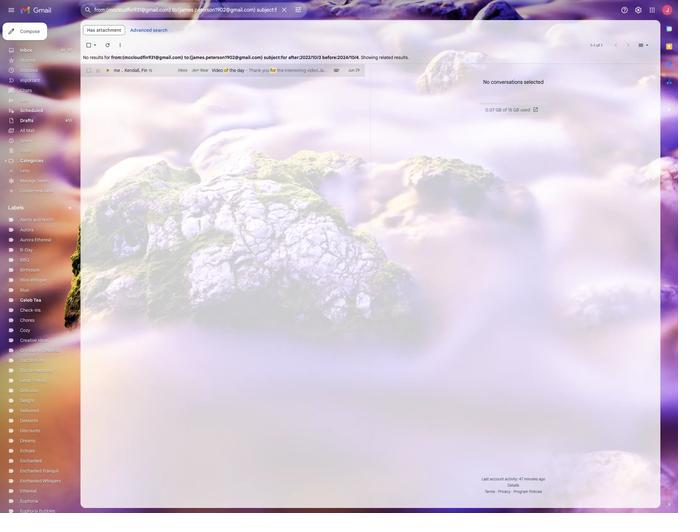Task type: locate. For each thing, give the bounding box(es) containing it.
None checkbox
[[86, 42, 92, 48]]

enchanted for enchanted whispers
[[20, 479, 42, 485]]

enchanted
[[20, 459, 42, 465], [20, 469, 42, 475], [20, 479, 42, 485]]

enchanted tranquil link
[[20, 469, 58, 475]]

0 horizontal spatial inbox
[[20, 47, 32, 53]]

29
[[356, 68, 360, 73]]

enchanted down enchanted link
[[20, 469, 42, 475]]

terms link
[[485, 490, 495, 495]]

compose
[[20, 29, 40, 34]]

none checkbox inside row
[[86, 67, 92, 74]]

day
[[237, 68, 245, 73]]

no for no results for from:(mccloudfin931@gmail.com) to:(james.peterson1902@gmail.com) subject:for after:2022/10/3 before:2024/10/4 . showing related results.
[[83, 55, 89, 60]]

15 inside me .. kendall , fin 15
[[149, 68, 152, 73]]

no results for from:(mccloudfin931@gmail.com) to:(james.peterson1902@gmail.com) subject:for after:2022/10/3 before:2024/10/4 . showing related results.
[[83, 55, 409, 60]]

8:40 am  james peterson wrote: > this is a volcano snail
[[381, 68, 493, 73]]

fin
[[142, 67, 147, 73]]

1 vertical spatial bliss
[[35, 358, 44, 364]]

1 vertical spatial aurora
[[20, 237, 33, 243]]

15 left used
[[508, 107, 512, 113]]

1 enchanted from the top
[[20, 459, 42, 465]]

0 vertical spatial bliss
[[20, 278, 29, 283]]

inbox inside labels navigation
[[20, 47, 32, 53]]

0 horizontal spatial gb
[[496, 107, 502, 113]]

advanced search options image
[[292, 3, 304, 16]]

dead thread
[[20, 378, 46, 384]]

snoozed link
[[20, 68, 38, 73]]

dazzle bliss
[[20, 358, 44, 364]]

1 – 1 of 1
[[590, 43, 602, 48]]

gb left used
[[513, 107, 519, 113]]

discounts
[[20, 429, 40, 434]]

kendall
[[125, 67, 139, 73]]

0 vertical spatial enchanted
[[20, 459, 42, 465]]

this
[[450, 68, 458, 73]]

dazzle down crystalline
[[20, 358, 33, 364]]

· right terms
[[496, 490, 497, 495]]

scheduled link
[[20, 108, 43, 114]]

gmail image
[[20, 4, 54, 16]]

1 inside labels navigation
[[70, 108, 72, 113]]

chats
[[20, 88, 32, 93]]

0 vertical spatial ethereal
[[35, 237, 51, 243]]

check-
[[20, 308, 35, 314]]

manage
[[20, 178, 36, 184]]

follow link to manage storage image
[[533, 107, 539, 113]]

bbq
[[20, 258, 29, 263]]

discounts link
[[20, 429, 40, 434]]

15 right fin
[[149, 68, 152, 73]]

labels
[[37, 178, 49, 184]]

the left day
[[229, 68, 236, 73]]

0 vertical spatial for
[[104, 55, 110, 60]]

ideas
[[38, 338, 49, 344]]

aurora for aurora link
[[20, 227, 33, 233]]

no left results
[[83, 55, 89, 60]]

1 vertical spatial for
[[270, 68, 276, 73]]

new
[[35, 188, 43, 194]]

inbox up starred at the top of the page
[[20, 47, 32, 53]]

is
[[459, 68, 462, 73]]

61
[[61, 48, 65, 53]]

privacy
[[498, 490, 511, 495]]

aurora down the "alerts"
[[20, 227, 33, 233]]

of right 0.07
[[503, 107, 507, 113]]

last
[[482, 477, 489, 482]]

no conversations selected main content
[[81, 20, 661, 509]]

0 vertical spatial of
[[596, 43, 600, 48]]

1 vertical spatial enchanted
[[20, 469, 42, 475]]

am
[[392, 68, 399, 73]]

program policies link
[[514, 490, 542, 495]]

2 dazzle from the top
[[20, 368, 33, 374]]

me .. kendall , fin 15
[[114, 67, 152, 73]]

0 vertical spatial dazzle
[[20, 358, 33, 364]]

1 aurora from the top
[[20, 227, 33, 233]]

0 horizontal spatial ·
[[496, 490, 497, 495]]

1 horizontal spatial no
[[483, 79, 490, 86]]

1 vertical spatial no
[[483, 79, 490, 86]]

bliss down crystalline dewdrop
[[35, 358, 44, 364]]

0 horizontal spatial no
[[83, 55, 89, 60]]

tranquil
[[42, 469, 58, 475]]

more image
[[117, 42, 123, 48]]

delight link
[[20, 399, 34, 404]]

0 horizontal spatial 15
[[149, 68, 152, 73]]

0 horizontal spatial for
[[104, 55, 110, 60]]

search mail image
[[82, 4, 94, 16]]

labels heading
[[8, 205, 67, 211]]

all mail link
[[20, 128, 34, 134]]

toggle split pane mode image
[[638, 42, 644, 48]]

1 horizontal spatial ·
[[512, 490, 513, 495]]

of right "video"
[[224, 68, 228, 73]]

create
[[20, 188, 34, 194]]

dreamy
[[20, 439, 35, 444]]

drafts
[[20, 118, 33, 124]]

1 · from the left
[[496, 490, 497, 495]]

to:(james.peterson1902@gmail.com)
[[184, 55, 263, 60]]

after:2022/10/3
[[288, 55, 321, 60]]

bliss up blue link
[[20, 278, 29, 283]]

dazzle harmony link
[[20, 368, 53, 374]]

enchanted up "ethereal" link on the left bottom
[[20, 479, 42, 485]]

for right results
[[104, 55, 110, 60]]

compose button
[[3, 23, 47, 40]]

refresh image
[[104, 42, 111, 48]]

showing
[[361, 55, 378, 60]]

0 horizontal spatial bliss
[[20, 278, 29, 283]]

1 vertical spatial 15
[[508, 107, 512, 113]]

thank
[[249, 68, 261, 73]]

gb right 0.07
[[496, 107, 502, 113]]

of
[[596, 43, 600, 48], [224, 68, 228, 73], [503, 107, 507, 113]]

cozy
[[20, 328, 30, 334]]

chats link
[[20, 88, 32, 93]]

- thank you for the interesting video james!
[[245, 68, 334, 73]]

2 aurora from the top
[[20, 237, 33, 243]]

the down subject:for
[[277, 68, 284, 73]]

trash link
[[20, 148, 31, 154]]

2023
[[366, 68, 376, 73]]

0 vertical spatial aurora
[[20, 227, 33, 233]]

,
[[139, 67, 140, 73]]

0 horizontal spatial the
[[229, 68, 236, 73]]

row containing me
[[81, 64, 493, 77]]

15
[[149, 68, 152, 73], [508, 107, 512, 113]]

inbox left jerr-
[[178, 68, 187, 73]]

gb
[[496, 107, 502, 113], [513, 107, 519, 113]]

labels navigation
[[0, 20, 81, 514]]

desserts link
[[20, 419, 38, 424]]

3 enchanted from the top
[[20, 479, 42, 485]]

celeb tea
[[20, 298, 41, 304]]

jun left 29
[[348, 68, 355, 73]]

delicious
[[20, 388, 38, 394]]

1 horizontal spatial of
[[503, 107, 507, 113]]

all
[[20, 128, 25, 134]]

no for no conversations selected
[[483, 79, 490, 86]]

2 horizontal spatial of
[[596, 43, 600, 48]]

enchanted down echoes link
[[20, 459, 42, 465]]

settings image
[[635, 6, 642, 14]]

blue
[[20, 288, 29, 293]]

0 vertical spatial no
[[83, 55, 89, 60]]

creative ideas
[[20, 338, 49, 344]]

for right the 'you'
[[270, 68, 276, 73]]

conversations
[[491, 79, 523, 86]]

0 vertical spatial 15
[[149, 68, 152, 73]]

2 vertical spatial enchanted
[[20, 479, 42, 485]]

wrote:
[[433, 68, 445, 73]]

delight
[[20, 399, 34, 404]]

aurora down aurora link
[[20, 237, 33, 243]]

· down details
[[512, 490, 513, 495]]

volcano
[[467, 68, 482, 73]]

no down snail
[[483, 79, 490, 86]]

search
[[153, 27, 168, 33]]

2 enchanted from the top
[[20, 469, 42, 475]]

0 horizontal spatial of
[[224, 68, 228, 73]]

1 dazzle from the top
[[20, 358, 33, 364]]

tab list
[[661, 20, 678, 491]]

1 vertical spatial dazzle
[[20, 368, 33, 374]]

advanced search button
[[128, 25, 170, 36]]

1 horizontal spatial gb
[[513, 107, 519, 113]]

euphoria link
[[20, 499, 38, 505]]

row
[[81, 64, 493, 77]]

bliss whisper link
[[20, 278, 47, 283]]

bliss
[[20, 278, 29, 283], [35, 358, 44, 364]]

tue, jun 20, 2023
[[340, 68, 377, 73]]

dazzle up "dead"
[[20, 368, 33, 374]]

1 vertical spatial inbox
[[178, 68, 187, 73]]

2 the from the left
[[277, 68, 284, 73]]

of right the – at the right of the page
[[596, 43, 600, 48]]

None checkbox
[[86, 67, 92, 74]]

me
[[114, 67, 120, 73]]

birthdaze
[[20, 268, 39, 273]]

no conversations selected
[[483, 79, 544, 86]]

tea
[[33, 298, 41, 304]]

ins
[[35, 308, 41, 314]]

none checkbox inside the no conversations selected main content
[[86, 42, 92, 48]]

Search mail text field
[[94, 7, 277, 13]]

ago
[[539, 477, 545, 482]]

None search field
[[81, 3, 307, 18]]

ethereal
[[35, 237, 51, 243], [20, 489, 37, 495]]

0 vertical spatial inbox
[[20, 47, 32, 53]]

1 horizontal spatial inbox
[[178, 68, 187, 73]]

cozy link
[[20, 328, 30, 334]]

-
[[246, 68, 248, 73]]

1 horizontal spatial the
[[277, 68, 284, 73]]

main menu image
[[8, 6, 15, 14]]



Task type: vqa. For each thing, say whether or not it's contained in the screenshot.
the Chores link
yes



Task type: describe. For each thing, give the bounding box(es) containing it.
dead thread link
[[20, 378, 46, 384]]

minutes
[[524, 477, 538, 482]]

–
[[592, 43, 594, 48]]

1 the from the left
[[229, 68, 236, 73]]

delivered
[[20, 409, 39, 414]]

1 horizontal spatial for
[[270, 68, 276, 73]]

dazzle for dazzle harmony
[[20, 368, 33, 374]]

bliss whisper
[[20, 278, 47, 283]]

1 vertical spatial of
[[224, 68, 228, 73]]

enchanted whispers link
[[20, 479, 61, 485]]

alerts
[[20, 217, 32, 223]]

1 vertical spatial ethereal
[[20, 489, 37, 495]]

inbox inside the no conversations selected main content
[[178, 68, 187, 73]]

starred link
[[20, 58, 35, 63]]

has attachment
[[87, 27, 121, 33]]

bear
[[201, 68, 209, 73]]

jerr-bear
[[192, 68, 209, 73]]

notifs
[[42, 217, 54, 223]]

crystalline dewdrop link
[[20, 348, 60, 354]]

1 horizontal spatial 15
[[508, 107, 512, 113]]

delicious link
[[20, 388, 38, 394]]

from:(mccloudfin931@gmail.com)
[[111, 55, 183, 60]]

less
[[20, 168, 29, 174]]

2 · from the left
[[512, 490, 513, 495]]

account
[[490, 477, 504, 482]]

dazzle bliss link
[[20, 358, 44, 364]]

61 : 97
[[61, 48, 72, 53]]

has attachment image
[[333, 67, 340, 74]]

whispers
[[42, 479, 61, 485]]

results.
[[394, 55, 409, 60]]

labels
[[8, 205, 24, 211]]

attachment
[[96, 27, 121, 33]]

0.07
[[485, 107, 495, 113]]

details
[[508, 484, 519, 488]]

snail
[[484, 68, 493, 73]]

euphoria
[[20, 499, 38, 505]]

delivered link
[[20, 409, 39, 414]]

chores link
[[20, 318, 34, 324]]

8:40
[[382, 68, 391, 73]]

2 gb from the left
[[513, 107, 519, 113]]

aurora for aurora ethereal
[[20, 237, 33, 243]]

row inside the no conversations selected main content
[[81, 64, 493, 77]]

jerr-
[[192, 68, 201, 73]]

0.07 gb of 15 gb used
[[485, 107, 530, 113]]

97
[[68, 48, 72, 53]]

dazzle for dazzle bliss
[[20, 358, 33, 364]]

check-ins
[[20, 308, 41, 314]]

clear search image
[[278, 3, 291, 16]]

enchanted whispers
[[20, 479, 61, 485]]

support image
[[621, 6, 628, 14]]

dewdrop
[[42, 348, 60, 354]]

james
[[400, 68, 413, 73]]

enchanted for enchanted link
[[20, 459, 42, 465]]

1 horizontal spatial bliss
[[35, 358, 44, 364]]

spam
[[20, 138, 32, 144]]

2 vertical spatial of
[[503, 107, 507, 113]]

selected
[[524, 79, 544, 86]]

610
[[66, 118, 72, 123]]

..
[[121, 67, 123, 73]]

important link
[[20, 78, 40, 83]]

jun left 20,
[[350, 68, 358, 73]]

results
[[90, 55, 103, 60]]

b-day
[[20, 248, 33, 253]]

label
[[44, 188, 54, 194]]

thread
[[32, 378, 46, 384]]

before:2024/10/4
[[322, 55, 359, 60]]

1 gb from the left
[[496, 107, 502, 113]]

used
[[520, 107, 530, 113]]

video
[[307, 68, 318, 73]]

video
[[212, 68, 223, 73]]

create new label
[[20, 188, 54, 194]]

less button
[[0, 166, 75, 176]]

aurora ethereal
[[20, 237, 51, 243]]

crystalline
[[20, 348, 41, 354]]

related
[[379, 55, 393, 60]]

categories
[[20, 158, 44, 164]]

birthdaze link
[[20, 268, 39, 273]]

program
[[514, 490, 528, 495]]

drafts link
[[20, 118, 33, 124]]

important
[[20, 78, 40, 83]]

manage labels link
[[20, 178, 49, 184]]

starred
[[20, 58, 35, 63]]

desserts
[[20, 419, 38, 424]]

details link
[[508, 484, 519, 488]]

alerts and notifs
[[20, 217, 54, 223]]

enchanted for enchanted tranquil
[[20, 469, 42, 475]]

interesting
[[285, 68, 306, 73]]

and
[[33, 217, 41, 223]]

privacy link
[[498, 490, 511, 495]]

advanced search
[[130, 27, 168, 33]]

a
[[463, 68, 466, 73]]

you
[[262, 68, 269, 73]]

creative
[[20, 338, 37, 344]]

categories link
[[20, 158, 44, 164]]

check-ins link
[[20, 308, 41, 314]]

enchanted tranquil
[[20, 469, 58, 475]]

snoozed
[[20, 68, 38, 73]]

last account activity: 47 minutes ago details terms · privacy · program policies
[[482, 477, 545, 495]]

2
[[70, 298, 72, 303]]



